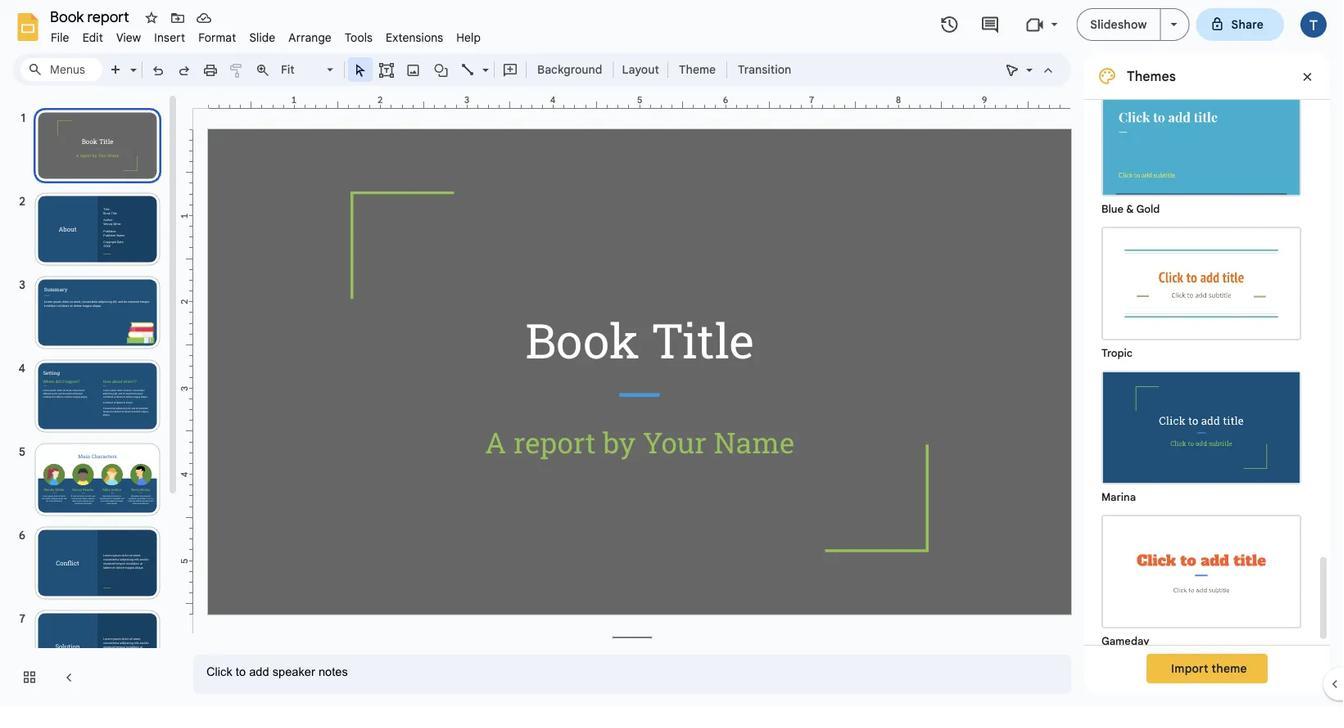 Task type: describe. For each thing, give the bounding box(es) containing it.
tools menu item
[[338, 28, 379, 47]]

tropic
[[1101, 347, 1133, 360]]

option group inside themes section
[[1084, 0, 1317, 659]]

theme button
[[671, 57, 723, 82]]

shape image
[[432, 58, 451, 81]]

Zoom text field
[[278, 58, 324, 81]]

help menu item
[[450, 28, 487, 47]]

Zoom field
[[276, 58, 341, 82]]

file menu item
[[44, 28, 76, 47]]

tools
[[345, 30, 373, 45]]

edit menu item
[[76, 28, 110, 47]]

slideshow button
[[1076, 8, 1161, 41]]

Gameday radio
[[1093, 507, 1310, 651]]

insert
[[154, 30, 185, 45]]

theme
[[679, 62, 716, 77]]

&
[[1126, 203, 1134, 216]]

blue
[[1101, 203, 1124, 216]]

main toolbar
[[102, 57, 799, 82]]

blue & gold
[[1101, 203, 1160, 216]]

insert image image
[[404, 58, 423, 81]]

help
[[456, 30, 481, 45]]

format
[[198, 30, 236, 45]]

themes section
[[1084, 0, 1330, 694]]

share button
[[1196, 8, 1284, 41]]

layout
[[622, 62, 659, 77]]

gold
[[1136, 203, 1160, 216]]

Tropic radio
[[1093, 219, 1310, 363]]

Blue & Gold radio
[[1093, 75, 1310, 219]]

Star checkbox
[[140, 7, 163, 29]]

theme
[[1212, 662, 1247, 676]]

layout button
[[617, 57, 664, 82]]

navigation inside themes application
[[0, 93, 180, 708]]

Menus field
[[20, 58, 102, 81]]

import theme
[[1171, 662, 1247, 676]]

themes application
[[0, 0, 1343, 708]]

slideshow
[[1090, 17, 1147, 32]]

mode and view toolbar
[[999, 53, 1061, 86]]

Marina radio
[[1093, 363, 1310, 507]]

marina
[[1101, 491, 1136, 504]]



Task type: locate. For each thing, give the bounding box(es) containing it.
presentation options image
[[1171, 23, 1177, 26]]

menu bar containing file
[[44, 21, 487, 48]]

share
[[1231, 17, 1264, 32]]

menu bar inside menu bar banner
[[44, 21, 487, 48]]

background
[[537, 62, 602, 77]]

Rename text field
[[44, 7, 138, 26]]

view menu item
[[110, 28, 148, 47]]

insert menu item
[[148, 28, 192, 47]]

extensions menu item
[[379, 28, 450, 47]]

transition
[[738, 62, 791, 77]]

slide menu item
[[243, 28, 282, 47]]

edit
[[82, 30, 103, 45]]

background button
[[530, 57, 610, 82]]

slide
[[249, 30, 275, 45]]

format menu item
[[192, 28, 243, 47]]

menu bar banner
[[0, 0, 1343, 708]]

transition button
[[731, 57, 799, 82]]

arrange menu item
[[282, 28, 338, 47]]

themes
[[1127, 68, 1176, 84]]

new slide with layout image
[[126, 59, 137, 65]]

import
[[1171, 662, 1209, 676]]

gameday
[[1101, 635, 1149, 648]]

menu bar
[[44, 21, 487, 48]]

navigation
[[0, 93, 180, 708]]

view
[[116, 30, 141, 45]]

extensions
[[386, 30, 443, 45]]

import theme button
[[1147, 654, 1268, 684]]

option group
[[1084, 0, 1317, 659]]

option group containing blue & gold
[[1084, 0, 1317, 659]]

arrange
[[289, 30, 332, 45]]

file
[[51, 30, 69, 45]]



Task type: vqa. For each thing, say whether or not it's contained in the screenshot.
option group on the right of page containing Blue & Gold
yes



